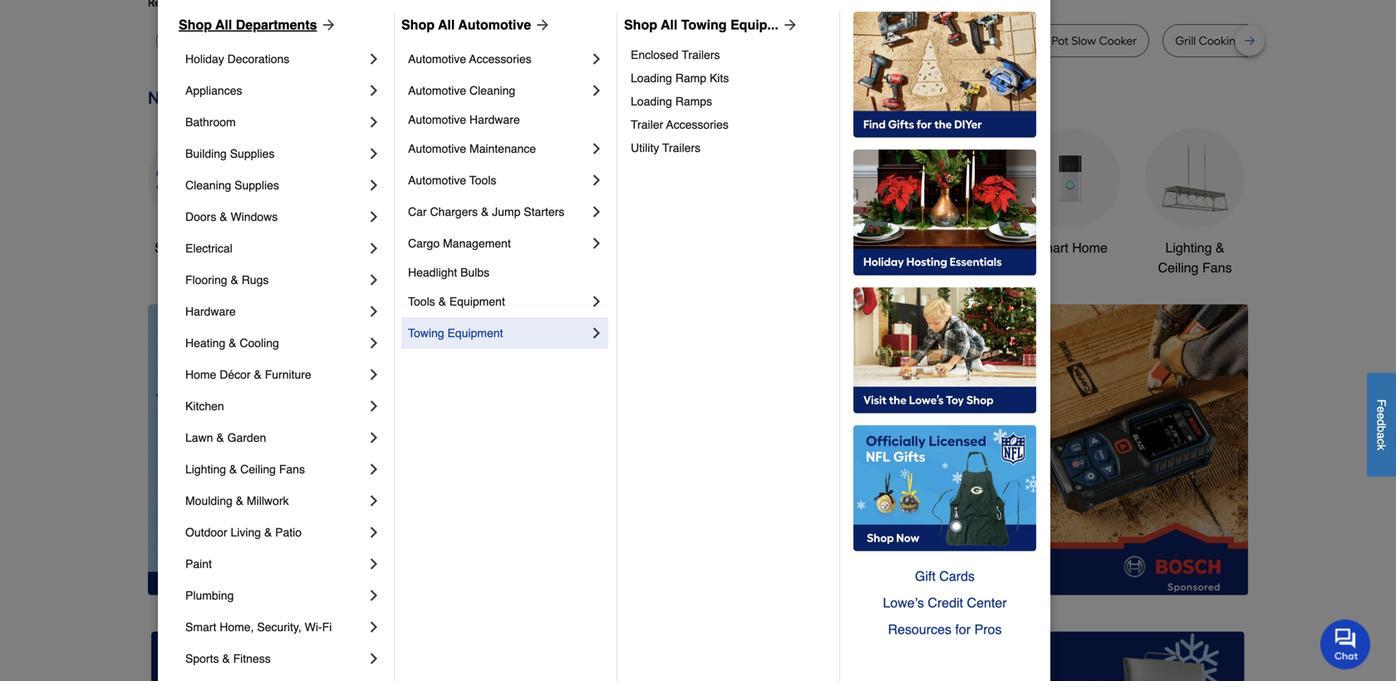 Task type: vqa. For each thing, say whether or not it's contained in the screenshot.
Headlight
yes



Task type: describe. For each thing, give the bounding box(es) containing it.
1 horizontal spatial lighting & ceiling fans
[[1158, 240, 1232, 275]]

chevron right image for flooring & rugs
[[366, 272, 382, 288]]

visit the lowe's toy shop. image
[[854, 288, 1036, 414]]

2 cooking from the left
[[1199, 34, 1243, 48]]

up to 30 percent off select grills and accessories. image
[[898, 632, 1245, 682]]

patio
[[275, 526, 302, 539]]

outdoor tools & equipment link
[[771, 128, 871, 278]]

rugs
[[242, 273, 269, 287]]

chevron right image for heating & cooling
[[366, 335, 382, 352]]

enclosed
[[631, 48, 679, 62]]

automotive tools
[[408, 174, 496, 187]]

all for deals
[[189, 240, 203, 256]]

ceiling inside lighting & ceiling fans
[[1158, 260, 1199, 275]]

trailer
[[631, 118, 663, 131]]

1 vertical spatial hardware
[[185, 305, 236, 318]]

automotive up automotive accessories link
[[458, 17, 531, 32]]

cooling
[[240, 337, 279, 350]]

2 pot from the left
[[868, 34, 885, 48]]

automotive maintenance link
[[408, 133, 588, 165]]

chevron right image for cleaning supplies
[[366, 177, 382, 194]]

cards
[[939, 569, 975, 584]]

chevron right image for smart home, security, wi-fi
[[366, 619, 382, 636]]

instant pot
[[923, 34, 980, 48]]

shop these last-minute gifts. $99 or less. quantities are limited and won't last. image
[[148, 305, 416, 595]]

wi-
[[305, 621, 322, 634]]

sports & fitness link
[[185, 643, 366, 675]]

gift cards link
[[854, 564, 1036, 590]]

f e e d b a c k button
[[1367, 373, 1396, 477]]

chevron right image for plumbing
[[366, 588, 382, 604]]

flooring
[[185, 273, 227, 287]]

outdoor living & patio link
[[185, 517, 366, 549]]

furniture
[[265, 368, 311, 381]]

crock for crock pot cooking pot
[[767, 34, 798, 48]]

chevron right image for lighting & ceiling fans
[[366, 461, 382, 478]]

home décor & furniture link
[[185, 359, 366, 391]]

2 horizontal spatial arrow right image
[[1218, 450, 1234, 467]]

automotive cleaning link
[[408, 75, 588, 106]]

outdoor for outdoor tools & equipment
[[774, 240, 822, 256]]

ramp
[[675, 71, 707, 85]]

cargo management
[[408, 237, 511, 250]]

trailer accessories
[[631, 118, 729, 131]]

lawn & garden link
[[185, 422, 366, 454]]

fans inside lighting & ceiling fans
[[1203, 260, 1232, 275]]

paint
[[185, 558, 212, 571]]

building supplies link
[[185, 138, 366, 170]]

lawn & garden
[[185, 431, 266, 445]]

rack
[[1342, 34, 1368, 48]]

shop for shop all towing equip...
[[624, 17, 657, 32]]

center
[[967, 596, 1007, 611]]

departments
[[236, 17, 317, 32]]

d
[[1375, 420, 1388, 426]]

loading for loading ramp kits
[[631, 71, 672, 85]]

smart for smart home, security, wi-fi
[[185, 621, 216, 634]]

1 horizontal spatial lighting & ceiling fans link
[[1145, 128, 1245, 278]]

decorations for christmas
[[536, 260, 607, 275]]

lighting inside lighting & ceiling fans
[[1166, 240, 1212, 256]]

headlight bulbs link
[[408, 259, 605, 286]]

supplies for building supplies
[[230, 147, 275, 160]]

chevron right image for building supplies
[[366, 145, 382, 162]]

home décor & furniture
[[185, 368, 311, 381]]

shop for shop all departments
[[179, 17, 212, 32]]

instant
[[923, 34, 960, 48]]

deals
[[207, 240, 241, 256]]

1 horizontal spatial towing
[[681, 17, 727, 32]]

chevron right image for bathroom
[[366, 114, 382, 130]]

hardware link
[[185, 296, 366, 327]]

shop all deals link
[[148, 128, 248, 258]]

car chargers & jump starters
[[408, 205, 565, 219]]

equip...
[[731, 17, 779, 32]]

scroll to item #5 image
[[924, 565, 964, 572]]

& inside "link"
[[481, 205, 489, 219]]

christmas decorations
[[536, 240, 607, 275]]

1 cooker from the left
[[421, 34, 459, 48]]

gift
[[915, 569, 936, 584]]

management
[[443, 237, 511, 250]]

chevron right image for automotive tools
[[588, 172, 605, 189]]

officially licensed n f l gifts. shop now. image
[[854, 426, 1036, 552]]

equipment inside outdoor tools & equipment
[[789, 260, 853, 275]]

shop all towing equip...
[[624, 17, 779, 32]]

c
[[1375, 439, 1388, 445]]

tools & equipment link
[[408, 286, 588, 317]]

shop all automotive
[[401, 17, 531, 32]]

holiday hosting essentials. image
[[854, 150, 1036, 276]]

advertisement region
[[443, 305, 1248, 599]]

arrow right image for shop all departments
[[317, 17, 337, 33]]

all for departments
[[215, 17, 232, 32]]

cleaning supplies
[[185, 179, 279, 192]]

accessories for automotive accessories
[[469, 52, 532, 66]]

automotive for automotive tools
[[408, 174, 466, 187]]

1 vertical spatial lighting & ceiling fans link
[[185, 454, 366, 485]]

chevron right image for lawn & garden
[[366, 430, 382, 446]]

chevron right image for automotive accessories
[[588, 51, 605, 67]]

loading ramps
[[631, 95, 712, 108]]

lowe's
[[883, 596, 924, 611]]

0 horizontal spatial cleaning
[[185, 179, 231, 192]]

outdoor living & patio
[[185, 526, 302, 539]]

crock pot cooking pot
[[767, 34, 885, 48]]

credit
[[928, 596, 963, 611]]

doors & windows link
[[185, 201, 366, 233]]

holiday decorations
[[185, 52, 289, 66]]

car
[[408, 205, 427, 219]]

home inside smart home link
[[1072, 240, 1108, 256]]

automotive accessories
[[408, 52, 532, 66]]

pot for crock pot slow cooker
[[1052, 34, 1069, 48]]

outdoor for outdoor living & patio
[[185, 526, 227, 539]]

2 e from the top
[[1375, 413, 1388, 420]]

arrow right image
[[531, 17, 551, 33]]

security,
[[257, 621, 302, 634]]

f
[[1375, 400, 1388, 407]]

loading for loading ramps
[[631, 95, 672, 108]]

chevron right image for hardware
[[366, 303, 382, 320]]

get up to 2 free select tools or batteries when you buy 1 with select purchases. image
[[151, 632, 498, 682]]

shop all towing equip... link
[[624, 15, 799, 35]]

chevron right image for automotive maintenance
[[588, 140, 605, 157]]

gift cards
[[915, 569, 975, 584]]

tools link
[[397, 128, 497, 258]]

headlight bulbs
[[408, 266, 490, 279]]

chevron right image for paint
[[366, 556, 382, 573]]

chevron right image for cargo management
[[588, 235, 605, 252]]

chevron right image for doors & windows
[[366, 209, 382, 225]]

pros
[[975, 622, 1002, 637]]

smart for smart home
[[1033, 240, 1069, 256]]

bulbs
[[460, 266, 490, 279]]

resources for pros
[[888, 622, 1002, 637]]

triple
[[362, 34, 390, 48]]

paint link
[[185, 549, 366, 580]]

grate
[[1246, 34, 1276, 48]]

2 vertical spatial equipment
[[448, 327, 503, 340]]

enclosed trailers link
[[631, 43, 828, 66]]

décor
[[220, 368, 251, 381]]

cargo
[[408, 237, 440, 250]]

shop
[[155, 240, 186, 256]]

supplies for cleaning supplies
[[235, 179, 279, 192]]

sports
[[185, 652, 219, 666]]

chevron right image for electrical
[[366, 240, 382, 257]]

find gifts for the diyer. image
[[854, 12, 1036, 138]]



Task type: locate. For each thing, give the bounding box(es) containing it.
0 horizontal spatial cooker
[[421, 34, 459, 48]]

heating
[[185, 337, 225, 350]]

automotive cleaning
[[408, 84, 515, 97]]

arrow right image inside shop all departments link
[[317, 17, 337, 33]]

0 vertical spatial towing
[[681, 17, 727, 32]]

cooker left grill
[[1099, 34, 1137, 48]]

loading down enclosed
[[631, 71, 672, 85]]

crock right instant pot
[[1018, 34, 1049, 48]]

& inside lighting & ceiling fans
[[1216, 240, 1225, 256]]

grill cooking grate & warming rack
[[1175, 34, 1368, 48]]

kits
[[710, 71, 729, 85]]

1 horizontal spatial bathroom
[[917, 240, 975, 256]]

1 pot from the left
[[801, 34, 818, 48]]

chevron right image for towing equipment
[[588, 325, 605, 342]]

utility
[[631, 141, 659, 155]]

smart
[[1033, 240, 1069, 256], [185, 621, 216, 634]]

cleaning down building in the top left of the page
[[185, 179, 231, 192]]

accessories for trailer accessories
[[666, 118, 729, 131]]

2 shop from the left
[[401, 17, 435, 32]]

automotive for automotive hardware
[[408, 113, 466, 126]]

2 crock from the left
[[1018, 34, 1049, 48]]

0 horizontal spatial lighting & ceiling fans
[[185, 463, 305, 476]]

1 e from the top
[[1375, 407, 1388, 413]]

0 vertical spatial bathroom
[[185, 116, 236, 129]]

moulding & millwork link
[[185, 485, 366, 517]]

cleaning down automotive accessories link
[[470, 84, 515, 97]]

1 vertical spatial outdoor
[[185, 526, 227, 539]]

0 vertical spatial lighting
[[1166, 240, 1212, 256]]

appliances link
[[185, 75, 366, 106]]

decorations for holiday
[[227, 52, 289, 66]]

smart home
[[1033, 240, 1108, 256]]

0 horizontal spatial shop
[[179, 17, 212, 32]]

all
[[215, 17, 232, 32], [438, 17, 455, 32], [661, 17, 678, 32], [189, 240, 203, 256]]

chevron right image
[[366, 82, 382, 99], [366, 114, 382, 130], [588, 140, 605, 157], [366, 145, 382, 162], [366, 209, 382, 225], [588, 235, 605, 252], [366, 240, 382, 257], [366, 272, 382, 288], [588, 293, 605, 310], [588, 325, 605, 342], [366, 367, 382, 383], [366, 398, 382, 415], [366, 461, 382, 478], [366, 493, 382, 509], [366, 588, 382, 604], [366, 651, 382, 667]]

chevron right image for tools & equipment
[[588, 293, 605, 310]]

all right the shop on the left top of the page
[[189, 240, 203, 256]]

automotive down "triple slow cooker"
[[408, 52, 466, 66]]

0 horizontal spatial hardware
[[185, 305, 236, 318]]

all for automotive
[[438, 17, 455, 32]]

1 vertical spatial decorations
[[536, 260, 607, 275]]

loading ramp kits link
[[631, 66, 828, 90]]

1 vertical spatial trailers
[[662, 141, 701, 155]]

heating & cooling
[[185, 337, 279, 350]]

sports & fitness
[[185, 652, 271, 666]]

lowe's credit center link
[[854, 590, 1036, 617]]

all up "triple slow cooker"
[[438, 17, 455, 32]]

1 horizontal spatial decorations
[[536, 260, 607, 275]]

b
[[1375, 426, 1388, 433]]

1 vertical spatial cleaning
[[185, 179, 231, 192]]

ramps
[[675, 95, 712, 108]]

1 horizontal spatial cleaning
[[470, 84, 515, 97]]

0 vertical spatial equipment
[[789, 260, 853, 275]]

car chargers & jump starters link
[[408, 196, 588, 228]]

arrow right image inside shop all towing equip... link
[[779, 17, 799, 33]]

3 shop from the left
[[624, 17, 657, 32]]

outdoor inside outdoor tools & equipment
[[774, 240, 822, 256]]

0 horizontal spatial bathroom link
[[185, 106, 366, 138]]

cleaning supplies link
[[185, 170, 366, 201]]

hardware down flooring
[[185, 305, 236, 318]]

0 horizontal spatial smart
[[185, 621, 216, 634]]

chevron right image for home décor & furniture
[[366, 367, 382, 383]]

moulding & millwork
[[185, 495, 289, 508]]

0 vertical spatial fans
[[1203, 260, 1232, 275]]

moulding
[[185, 495, 233, 508]]

1 vertical spatial equipment
[[449, 295, 505, 308]]

chevron right image for appliances
[[366, 82, 382, 99]]

plumbing
[[185, 589, 234, 603]]

0 horizontal spatial cooking
[[821, 34, 865, 48]]

2 loading from the top
[[631, 95, 672, 108]]

christmas
[[542, 240, 602, 256]]

automotive for automotive accessories
[[408, 52, 466, 66]]

automotive maintenance
[[408, 142, 536, 155]]

accessories down microwave
[[469, 52, 532, 66]]

smart home, security, wi-fi link
[[185, 612, 366, 643]]

0 horizontal spatial slow
[[393, 34, 418, 48]]

e up b
[[1375, 413, 1388, 420]]

e
[[1375, 407, 1388, 413], [1375, 413, 1388, 420]]

e up the d
[[1375, 407, 1388, 413]]

trailers for enclosed trailers
[[682, 48, 720, 62]]

cooking
[[821, 34, 865, 48], [1199, 34, 1243, 48]]

loading ramp kits
[[631, 71, 729, 85]]

1 horizontal spatial lighting
[[1166, 240, 1212, 256]]

scroll to item #2 element
[[801, 564, 844, 574]]

chargers
[[430, 205, 478, 219]]

automotive up automotive hardware
[[408, 84, 466, 97]]

pot for crock pot cooking pot
[[801, 34, 818, 48]]

all up holiday decorations
[[215, 17, 232, 32]]

outdoor
[[774, 240, 822, 256], [185, 526, 227, 539]]

decorations down 'christmas'
[[536, 260, 607, 275]]

accessories
[[469, 52, 532, 66], [666, 118, 729, 131]]

1 vertical spatial fans
[[279, 463, 305, 476]]

utility trailers link
[[631, 136, 828, 160]]

0 vertical spatial decorations
[[227, 52, 289, 66]]

warming
[[1290, 34, 1340, 48]]

shop for shop all automotive
[[401, 17, 435, 32]]

for
[[955, 622, 971, 637]]

automotive down automotive cleaning
[[408, 113, 466, 126]]

smart home, security, wi-fi
[[185, 621, 332, 634]]

1 vertical spatial home
[[185, 368, 216, 381]]

chat invite button image
[[1321, 619, 1371, 670]]

all for towing
[[661, 17, 678, 32]]

hardware
[[470, 113, 520, 126], [185, 305, 236, 318]]

automotive up chargers
[[408, 174, 466, 187]]

arrow right image for shop all towing equip...
[[779, 17, 799, 33]]

kitchen link
[[185, 391, 366, 422]]

0 horizontal spatial lighting & ceiling fans link
[[185, 454, 366, 485]]

accessories down ramps
[[666, 118, 729, 131]]

0 horizontal spatial ceiling
[[240, 463, 276, 476]]

0 horizontal spatial towing
[[408, 327, 444, 340]]

up to 35 percent off select small appliances. image
[[525, 632, 872, 682]]

0 vertical spatial ceiling
[[1158, 260, 1199, 275]]

fi
[[322, 621, 332, 634]]

supplies up windows
[[235, 179, 279, 192]]

0 vertical spatial cleaning
[[470, 84, 515, 97]]

new deals every day during 25 days of deals image
[[148, 84, 1248, 112]]

doors & windows
[[185, 210, 278, 224]]

1 vertical spatial lighting & ceiling fans
[[185, 463, 305, 476]]

1 crock from the left
[[767, 34, 798, 48]]

crock
[[767, 34, 798, 48], [1018, 34, 1049, 48]]

cooker down 'shop all automotive'
[[421, 34, 459, 48]]

0 horizontal spatial arrow right image
[[317, 17, 337, 33]]

1 horizontal spatial crock
[[1018, 34, 1049, 48]]

0 horizontal spatial fans
[[279, 463, 305, 476]]

chevron right image for outdoor living & patio
[[366, 524, 382, 541]]

0 vertical spatial home
[[1072, 240, 1108, 256]]

shop all deals
[[155, 240, 241, 256]]

pot
[[801, 34, 818, 48], [868, 34, 885, 48], [963, 34, 980, 48], [1052, 34, 1069, 48]]

0 horizontal spatial accessories
[[469, 52, 532, 66]]

chevron right image
[[366, 51, 382, 67], [588, 51, 605, 67], [588, 82, 605, 99], [588, 172, 605, 189], [366, 177, 382, 194], [588, 204, 605, 220], [366, 303, 382, 320], [366, 335, 382, 352], [366, 430, 382, 446], [366, 524, 382, 541], [366, 556, 382, 573], [366, 619, 382, 636]]

trailers
[[682, 48, 720, 62], [662, 141, 701, 155]]

trailers up ramp
[[682, 48, 720, 62]]

grill
[[1175, 34, 1196, 48]]

shop up holiday
[[179, 17, 212, 32]]

0 vertical spatial trailers
[[682, 48, 720, 62]]

outdoor tools & equipment
[[774, 240, 869, 275]]

flooring & rugs
[[185, 273, 269, 287]]

recommended searches for you heading
[[148, 0, 1248, 11]]

1 horizontal spatial slow
[[1072, 34, 1096, 48]]

chevron right image for moulding & millwork
[[366, 493, 382, 509]]

0 vertical spatial smart
[[1033, 240, 1069, 256]]

automotive for automotive maintenance
[[408, 142, 466, 155]]

towing equipment
[[408, 327, 503, 340]]

headlight
[[408, 266, 457, 279]]

holiday decorations link
[[185, 43, 366, 75]]

millwork
[[247, 495, 289, 508]]

fitness
[[233, 652, 271, 666]]

supplies up "cleaning supplies"
[[230, 147, 275, 160]]

1 shop from the left
[[179, 17, 212, 32]]

1 vertical spatial supplies
[[235, 179, 279, 192]]

towing down tools & equipment
[[408, 327, 444, 340]]

0 horizontal spatial bathroom
[[185, 116, 236, 129]]

enclosed trailers
[[631, 48, 720, 62]]

1 vertical spatial smart
[[185, 621, 216, 634]]

decorations inside christmas decorations link
[[536, 260, 607, 275]]

0 vertical spatial lighting & ceiling fans
[[1158, 240, 1232, 275]]

chevron right image for kitchen
[[366, 398, 382, 415]]

0 vertical spatial supplies
[[230, 147, 275, 160]]

2 horizontal spatial shop
[[624, 17, 657, 32]]

towing down recommended searches for you heading on the top
[[681, 17, 727, 32]]

2 slow from the left
[[1072, 34, 1096, 48]]

utility trailers
[[631, 141, 701, 155]]

hardware up automotive maintenance link on the left top
[[470, 113, 520, 126]]

1 horizontal spatial accessories
[[666, 118, 729, 131]]

a
[[1375, 433, 1388, 439]]

3 pot from the left
[[963, 34, 980, 48]]

1 horizontal spatial ceiling
[[1158, 260, 1199, 275]]

0 vertical spatial hardware
[[470, 113, 520, 126]]

arrow right image
[[317, 17, 337, 33], [779, 17, 799, 33], [1218, 450, 1234, 467]]

doors
[[185, 210, 216, 224]]

1 vertical spatial loading
[[631, 95, 672, 108]]

1 vertical spatial ceiling
[[240, 463, 276, 476]]

1 cooking from the left
[[821, 34, 865, 48]]

1 horizontal spatial smart
[[1033, 240, 1069, 256]]

1 slow from the left
[[393, 34, 418, 48]]

1 horizontal spatial cooker
[[1099, 34, 1137, 48]]

crock for crock pot slow cooker
[[1018, 34, 1049, 48]]

trailers down trailer accessories
[[662, 141, 701, 155]]

4 pot from the left
[[1052, 34, 1069, 48]]

1 horizontal spatial outdoor
[[774, 240, 822, 256]]

christmas decorations link
[[522, 128, 622, 278]]

0 horizontal spatial crock
[[767, 34, 798, 48]]

0 vertical spatial loading
[[631, 71, 672, 85]]

cooker
[[421, 34, 459, 48], [1099, 34, 1137, 48]]

lowe's credit center
[[883, 596, 1007, 611]]

automotive
[[458, 17, 531, 32], [408, 52, 466, 66], [408, 84, 466, 97], [408, 113, 466, 126], [408, 142, 466, 155], [408, 174, 466, 187]]

1 horizontal spatial arrow right image
[[779, 17, 799, 33]]

decorations inside holiday decorations link
[[227, 52, 289, 66]]

holiday
[[185, 52, 224, 66]]

countertop
[[557, 34, 618, 48]]

1 horizontal spatial shop
[[401, 17, 435, 32]]

trailers for utility trailers
[[662, 141, 701, 155]]

1 horizontal spatial bathroom link
[[896, 128, 996, 258]]

microwave
[[497, 34, 555, 48]]

tools inside outdoor tools & equipment
[[825, 240, 856, 256]]

lawn
[[185, 431, 213, 445]]

scroll to item #4 image
[[884, 565, 924, 572]]

pot for instant pot
[[963, 34, 980, 48]]

chevron right image for sports & fitness
[[366, 651, 382, 667]]

towing
[[681, 17, 727, 32], [408, 327, 444, 340]]

2 cooker from the left
[[1099, 34, 1137, 48]]

0 vertical spatial outdoor
[[774, 240, 822, 256]]

0 horizontal spatial decorations
[[227, 52, 289, 66]]

crock down equip... at the top right
[[767, 34, 798, 48]]

0 horizontal spatial home
[[185, 368, 216, 381]]

resources
[[888, 622, 952, 637]]

plumbing link
[[185, 580, 366, 612]]

shop up enclosed
[[624, 17, 657, 32]]

1 horizontal spatial fans
[[1203, 260, 1232, 275]]

1 horizontal spatial home
[[1072, 240, 1108, 256]]

0 horizontal spatial lighting
[[185, 463, 226, 476]]

microwave countertop
[[497, 34, 618, 48]]

chevron right image for holiday decorations
[[366, 51, 382, 67]]

chevron right image for car chargers & jump starters
[[588, 204, 605, 220]]

crock pot slow cooker
[[1018, 34, 1137, 48]]

1 vertical spatial lighting
[[185, 463, 226, 476]]

1 loading from the top
[[631, 71, 672, 85]]

cargo management link
[[408, 228, 588, 259]]

1 horizontal spatial hardware
[[470, 113, 520, 126]]

automotive up automotive tools
[[408, 142, 466, 155]]

1 vertical spatial accessories
[[666, 118, 729, 131]]

starters
[[524, 205, 565, 219]]

1 vertical spatial towing
[[408, 327, 444, 340]]

shop up "triple slow cooker"
[[401, 17, 435, 32]]

0 horizontal spatial outdoor
[[185, 526, 227, 539]]

building
[[185, 147, 227, 160]]

bathroom link
[[185, 106, 366, 138], [896, 128, 996, 258]]

automotive for automotive cleaning
[[408, 84, 466, 97]]

home inside home décor & furniture link
[[185, 368, 216, 381]]

& inside outdoor tools & equipment
[[860, 240, 869, 256]]

chevron right image for automotive cleaning
[[588, 82, 605, 99]]

1 horizontal spatial cooking
[[1199, 34, 1243, 48]]

1 vertical spatial bathroom
[[917, 240, 975, 256]]

decorations down shop all departments link
[[227, 52, 289, 66]]

all up enclosed trailers
[[661, 17, 678, 32]]

0 vertical spatial lighting & ceiling fans link
[[1145, 128, 1245, 278]]

loading up trailer
[[631, 95, 672, 108]]

0 vertical spatial accessories
[[469, 52, 532, 66]]



